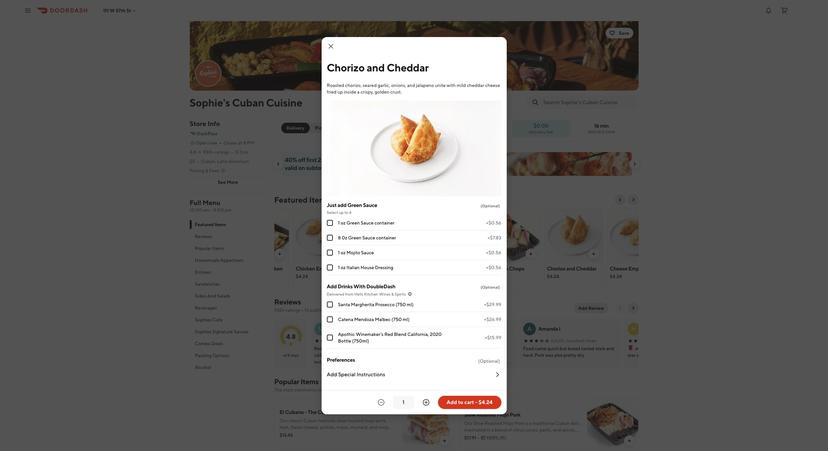 Task type: vqa. For each thing, say whether or not it's contained in the screenshot.
the 6.4
no



Task type: locate. For each thing, give the bounding box(es) containing it.
0 vertical spatial spicy
[[233, 266, 246, 272]]

marinated
[[464, 427, 486, 433]]

pricing & fees
[[190, 168, 219, 173]]

featured down am
[[195, 222, 214, 227]]

up right fried
[[338, 89, 343, 94]]

1 vertical spatial (750
[[392, 317, 402, 322]]

popular up homemade
[[195, 246, 211, 251]]

entrees
[[195, 269, 211, 275]]

1 doordash from the left
[[358, 338, 376, 343]]

(optional) for just add green sauce
[[481, 203, 500, 208]]

111
[[103, 8, 109, 13]]

our up ham,
[[280, 418, 288, 423]]

2 empanada from the left
[[629, 266, 654, 272]]

2 +$0.56 from the top
[[486, 250, 501, 255]]

el up sophie's spicy chicken sandwich button
[[438, 346, 442, 351]]

0 horizontal spatial the
[[274, 387, 282, 392]]

reviews inside reviews 930+ ratings • 12 public reviews
[[274, 298, 301, 306]]

2 doordash from the left
[[465, 338, 483, 343]]

1 oz mojito sauce
[[338, 250, 374, 255]]

up up "$15"
[[340, 156, 347, 163]]

1 horizontal spatial cheddar
[[576, 266, 597, 272]]

order
[[359, 125, 372, 131], [377, 338, 388, 343], [483, 338, 494, 343], [586, 338, 597, 343]]

chorizo for chorizo and cheddar $4.24
[[547, 266, 565, 272]]

order for v
[[377, 338, 388, 343]]

add drinks with doubledash group
[[327, 283, 501, 348]]

crispy
[[314, 431, 326, 436]]

0 horizontal spatial most
[[364, 209, 374, 214]]

1 vertical spatial on
[[308, 431, 313, 436]]

h down next "icon"
[[632, 325, 636, 332]]

1 horizontal spatial on
[[308, 431, 313, 436]]

delivered from hells kitchen wines & spirits image
[[407, 291, 413, 296]]

container for 1 oz green sauce container
[[375, 220, 395, 225]]

sandwiches
[[195, 281, 220, 287]]

(optional) up +$7.83
[[481, 203, 500, 208]]

green down the 4 at top
[[347, 220, 360, 225]]

roasted
[[348, 418, 364, 423], [487, 434, 502, 439]]

2 oz from the top
[[341, 250, 346, 255]]

0 horizontal spatial liked
[[375, 209, 385, 214]]

and inside chorizo and cheddar $4.24
[[566, 266, 575, 272]]

sandwiches button
[[190, 278, 266, 290]]

mojo pork with a twist sandwich image
[[419, 208, 477, 263]]

ham,
[[280, 425, 290, 430]]

chicken inside el cubano - the cuban sophie's spicy chicken sandwich
[[449, 352, 466, 358]]

+$26.99
[[484, 317, 501, 322]]

roasted down in
[[487, 434, 502, 439]]

add item to cart image for chicken empanada image
[[340, 251, 345, 257]]

spicy
[[233, 266, 246, 272], [437, 352, 448, 358]]

0 horizontal spatial previous button of carousel image
[[276, 161, 281, 167]]

add inside group
[[327, 283, 337, 289]]

$4.24 inside button
[[479, 399, 493, 405]]

mojo left pork,
[[365, 418, 375, 423]]

with
[[354, 283, 366, 289]]

0 horizontal spatial featured
[[195, 222, 214, 227]]

order inside button
[[359, 125, 372, 131]]

green for add
[[348, 202, 362, 208]]

•
[[219, 140, 221, 145], [231, 149, 233, 155], [197, 159, 199, 164], [371, 274, 373, 279], [302, 308, 304, 313], [356, 338, 357, 343], [462, 338, 464, 343], [565, 338, 566, 343], [478, 435, 479, 440]]

empanada for cheese empanada
[[629, 266, 654, 272]]

roasted up mustard,
[[348, 418, 364, 423]]

roasted inside slow roasted mojo pork our slow roasted mojo pork is a traditional cuban dish, marinated in a blend of citrus juices, garlic, and spices, then slow-roasted to juicy, tender perfection. it's a flavorful and satisfying option for any meal.
[[487, 434, 502, 439]]

0 vertical spatial cheddar
[[387, 61, 429, 74]]

el cubano - the cuban image
[[402, 398, 454, 450]]

and inside 'popular items the most commonly ordered items and dishes from this store'
[[347, 387, 355, 392]]

0 vertical spatial up
[[338, 89, 343, 94]]

• doordash order
[[356, 338, 388, 343], [462, 338, 494, 343], [565, 338, 597, 343]]

features
[[318, 418, 336, 423]]

$17.91
[[484, 274, 497, 279], [464, 435, 476, 440]]

chorizo inside dialog
[[327, 61, 365, 74]]

0 vertical spatial 1
[[338, 220, 340, 225]]

with inside 40% off first 2 orders up to $10 off with 40welcome, valid on subtotals $15
[[374, 156, 385, 163]]

vernon l
[[330, 326, 350, 332]]

slow up marinated
[[474, 421, 484, 426]]

ml) down 'delivered from hells kitchen wines & spirits' image at the bottom of the page
[[407, 302, 414, 307]]

liked right cart
[[478, 399, 488, 404]]

1
[[338, 220, 340, 225], [338, 250, 340, 255], [338, 265, 340, 270]]

2 vertical spatial +$0.56
[[486, 265, 501, 270]]

with right $10
[[374, 156, 385, 163]]

sweet plantains
[[359, 266, 396, 272]]

just add green sauce group
[[327, 202, 501, 275]]

#3 most liked
[[358, 209, 385, 214]]

homemade appetizers
[[195, 258, 243, 263]]

catena mendoza malbec (750 ml)
[[338, 317, 410, 322]]

add special instructions
[[327, 371, 385, 377]]

8 left 0z
[[338, 235, 341, 240]]

1 horizontal spatial doordash
[[465, 338, 483, 343]]

+$0.56 down +$7.83
[[486, 250, 501, 255]]

our up marinated
[[464, 421, 473, 426]]

popular inside button
[[195, 246, 211, 251]]

cheese
[[610, 266, 628, 272]]

in
[[487, 427, 491, 433]]

slow- inside slow roasted mojo pork our slow roasted mojo pork is a traditional cuban dish, marinated in a blend of citrus juices, garlic, and spices, then slow-roasted to juicy, tender perfection. it's a flavorful and satisfying option for any meal.
[[475, 434, 487, 439]]

sophie's down 2020
[[419, 352, 436, 358]]

cubano for el cubano - the cuban our classic cuban features slow-roasted mojo pork, ham, swiss cheese, pickles, mayo, mustard, and mojo sauce served on crispy cuban bread.
[[285, 409, 304, 415]]

spicy down appetizers
[[233, 266, 246, 272]]

1 sophies from the top
[[195, 317, 212, 322]]

1 horizontal spatial 8
[[338, 235, 341, 240]]

delivered
[[327, 291, 344, 296]]

8/9/23
[[551, 338, 564, 343]]

el for el cubano - the cuban our classic cuban features slow-roasted mojo pork, ham, swiss cheese, pickles, mayo, mustard, and mojo sauce served on crispy cuban bread.
[[280, 409, 284, 415]]

the up cheese,
[[308, 409, 317, 415]]

chorizo inside chorizo and cheddar $4.24
[[547, 266, 565, 272]]

order down red at the bottom of the page
[[377, 338, 388, 343]]

1 vertical spatial el
[[280, 409, 284, 415]]

from inside add drinks with doubledash group
[[345, 291, 354, 296]]

to inside slow roasted mojo pork our slow roasted mojo pork is a traditional cuban dish, marinated in a blend of citrus juices, garlic, and spices, then slow-roasted to juicy, tender perfection. it's a flavorful and satisfying option for any meal.
[[503, 434, 508, 439]]

the left most
[[274, 387, 282, 392]]

select promotional banner element
[[447, 176, 466, 188]]

most for #1
[[467, 399, 477, 404]]

to inside button
[[458, 399, 463, 405]]

winemaker's
[[356, 331, 384, 337]]

0 vertical spatial green
[[348, 202, 362, 208]]

- inside el cubano - the cuban our classic cuban features slow-roasted mojo pork, ham, swiss cheese, pickles, mayo, mustard, and mojo sauce served on crispy cuban bread.
[[305, 409, 307, 415]]

cubano up classic
[[285, 409, 304, 415]]

spicy inside el cubano - the cuban sophie's spicy chicken sandwich
[[437, 352, 448, 358]]

1 down select
[[338, 220, 340, 225]]

0 horizontal spatial roasted
[[348, 418, 364, 423]]

notification bell image
[[765, 6, 773, 14]]

None checkbox
[[327, 264, 333, 270], [327, 316, 333, 322], [327, 334, 333, 340], [327, 264, 333, 270], [327, 316, 333, 322], [327, 334, 333, 340]]

off right $10
[[365, 156, 372, 163]]

1 vertical spatial the
[[274, 387, 282, 392]]

the inside el cubano - the cuban our classic cuban features slow-roasted mojo pork, ham, swiss cheese, pickles, mayo, mustard, and mojo sauce served on crispy cuban bread.
[[308, 409, 317, 415]]

sweet plantains image
[[356, 208, 414, 263]]

with left twist
[[446, 266, 456, 272]]

reviews inside "button"
[[195, 234, 212, 239]]

2 • doordash order from the left
[[462, 338, 494, 343]]

up inside 40% off first 2 orders up to $10 off with 40welcome, valid on subtotals $15
[[340, 156, 347, 163]]

sauce right mojito at the bottom left of the page
[[361, 250, 374, 255]]

1 horizontal spatial &
[[391, 291, 394, 296]]

3 oz from the top
[[341, 265, 346, 270]]

$17.91 down marinated
[[464, 435, 476, 440]]

empanada inside chicken empanada $4.24
[[316, 266, 341, 272]]

(optional) down +$15.99
[[478, 358, 500, 364]]

the inside 'popular items the most commonly ordered items and dishes from this store'
[[274, 387, 282, 392]]

1 oz from the top
[[341, 220, 346, 225]]

from left this
[[371, 387, 380, 392]]

0 vertical spatial roasted
[[327, 82, 344, 88]]

0 horizontal spatial chorizo
[[327, 61, 365, 74]]

reviews 930+ ratings • 12 public reviews
[[274, 298, 340, 313]]

1 • doordash order from the left
[[356, 338, 388, 343]]

most right #1
[[467, 399, 477, 404]]

2 vertical spatial green
[[348, 235, 361, 240]]

3 1 from the top
[[338, 265, 340, 270]]

empanada inside cheese empanada $4.24
[[629, 266, 654, 272]]

add for add review
[[578, 306, 588, 311]]

store info
[[190, 120, 220, 127]]

1 left italian at the left of the page
[[338, 265, 340, 270]]

& inside button
[[205, 168, 208, 173]]

(7)
[[393, 274, 399, 279]]

off
[[298, 156, 305, 163], [365, 156, 372, 163]]

1 horizontal spatial featured
[[274, 195, 308, 204]]

with inside mojo pork with a twist sandwich
[[446, 266, 456, 272]]

kitchen
[[364, 291, 378, 296]]

1 horizontal spatial garlic,
[[540, 427, 552, 433]]

order for a
[[586, 338, 597, 343]]

100% for 100% (11)
[[487, 435, 499, 440]]

slow- inside el cubano - the cuban our classic cuban features slow-roasted mojo pork, ham, swiss cheese, pickles, mayo, mustard, and mojo sauce served on crispy cuban bread.
[[337, 418, 348, 423]]

1 horizontal spatial popular
[[274, 377, 299, 386]]

1 for 1 oz mojito sauce
[[338, 250, 340, 255]]

ratings down reviews link
[[286, 308, 301, 313]]

1 vertical spatial with
[[374, 156, 385, 163]]

sophies inside "button"
[[195, 317, 212, 322]]

1 empanada from the left
[[316, 266, 341, 272]]

sweet
[[359, 266, 373, 272]]

oz up 0z
[[341, 220, 346, 225]]

1 vertical spatial reviews
[[274, 298, 301, 306]]

0 horizontal spatial from
[[345, 291, 354, 296]]

0 horizontal spatial on
[[298, 164, 305, 171]]

popular items the most commonly ordered items and dishes from this store
[[274, 377, 401, 392]]

a inside mojo pork with a twist sandwich
[[457, 266, 460, 272]]

1 vertical spatial garlic,
[[540, 427, 552, 433]]

slow down add to cart - $4.24 button
[[464, 412, 476, 418]]

empanada right cheese
[[629, 266, 654, 272]]

1 horizontal spatial sandwich
[[466, 352, 486, 358]]

mi
[[243, 149, 248, 155]]

cuisine
[[266, 96, 302, 109]]

up down add
[[339, 210, 344, 215]]

1 vertical spatial oz
[[341, 250, 346, 255]]

0 horizontal spatial empanada
[[316, 266, 341, 272]]

satisfying
[[492, 440, 512, 446]]

$4.24 inside chicken empanada $4.24
[[296, 274, 308, 279]]

save
[[619, 30, 629, 36]]

of inside slow roasted mojo pork our slow roasted mojo pork is a traditional cuban dish, marinated in a blend of citrus juices, garlic, and spices, then slow-roasted to juicy, tender perfection. it's a flavorful and satisfying option for any meal.
[[508, 427, 512, 433]]

1 +$0.56 from the top
[[486, 220, 501, 225]]

8 right at
[[243, 140, 246, 145]]

1 vertical spatial slow-
[[475, 434, 487, 439]]

0 vertical spatial garlic,
[[378, 82, 390, 88]]

100% for 100% (7)
[[381, 274, 393, 279]]

popular
[[195, 246, 211, 251], [274, 377, 299, 386]]

of left 5
[[283, 353, 287, 358]]

0 horizontal spatial el
[[280, 409, 284, 415]]

off left 'first'
[[298, 156, 305, 163]]

3 • doordash order from the left
[[565, 338, 597, 343]]

featured items up select
[[274, 195, 330, 204]]

menu
[[203, 199, 220, 206]]

-
[[211, 207, 213, 213], [460, 346, 462, 351], [475, 399, 478, 405], [305, 409, 307, 415]]

mojo pork with a twist sandwich
[[421, 266, 473, 279]]

sauce for 8 0z green sauce container
[[362, 235, 375, 240]]

0 vertical spatial ml)
[[407, 302, 414, 307]]

delivery left time
[[588, 129, 605, 134]]

2 vertical spatial the
[[308, 409, 317, 415]]

h
[[632, 325, 636, 332], [452, 326, 456, 332]]

chops
[[509, 266, 524, 272]]

and
[[207, 293, 216, 299]]

select
[[327, 210, 338, 215]]

order down add review button
[[586, 338, 597, 343]]

oz left italian at the left of the page
[[341, 265, 346, 270]]

group
[[345, 125, 358, 131]]

0 vertical spatial cubano
[[443, 346, 460, 351]]

1 horizontal spatial • doordash order
[[462, 338, 494, 343]]

1 vertical spatial mojo
[[378, 425, 389, 430]]

store
[[190, 120, 206, 127]]

fee
[[547, 129, 553, 134]]

sauce for 1 oz mojito sauce
[[361, 250, 374, 255]]

ml) for catena mendoza malbec (750 ml)
[[403, 317, 410, 322]]

garlic, inside roasted chorizo, seared garlic, onions, and jalapeno unite with mild cheddar cheese fried up inside a crispy, golden crust.
[[378, 82, 390, 88]]

green for 0z
[[348, 235, 361, 240]]

2 vertical spatial mojo
[[503, 421, 514, 426]]

0 vertical spatial sophies
[[195, 317, 212, 322]]

930+ inside reviews 930+ ratings • 12 public reviews
[[274, 308, 285, 313]]

cafe
[[213, 317, 223, 322]]

items inside heading
[[309, 195, 330, 204]]

previous image
[[618, 306, 623, 311]]

0 vertical spatial el
[[438, 346, 442, 351]]

sophie's cuban cuisine image
[[190, 21, 639, 91], [196, 61, 221, 86]]

0 horizontal spatial cheddar
[[387, 61, 429, 74]]

blend
[[394, 331, 407, 337]]

1 horizontal spatial empanada
[[629, 266, 654, 272]]

12
[[304, 308, 309, 313]]

empanada
[[316, 266, 341, 272], [629, 266, 654, 272]]

on down cheese,
[[308, 431, 313, 436]]

- up cheese,
[[305, 409, 307, 415]]

• doordash order down winemaker's
[[356, 338, 388, 343]]

el up ham,
[[280, 409, 284, 415]]

1 vertical spatial sophie's
[[419, 352, 436, 358]]

2 vertical spatial with
[[446, 266, 456, 272]]

1 vertical spatial popular
[[274, 377, 299, 386]]

next button of carousel image
[[632, 161, 637, 167], [631, 197, 636, 202]]

st
[[126, 8, 131, 13]]

cubano inside el cubano - the cuban sophie's spicy chicken sandwich
[[443, 346, 460, 351]]

0 vertical spatial ratings
[[215, 149, 229, 155]]

2 vertical spatial oz
[[341, 265, 346, 270]]

popular up most
[[274, 377, 299, 386]]

doordash down winemaker's
[[358, 338, 376, 343]]

items up commonly
[[301, 377, 319, 386]]

garlic, up golden
[[378, 82, 390, 88]]

0 vertical spatial mojo
[[421, 266, 433, 272]]

of
[[283, 353, 287, 358], [508, 427, 512, 433]]

items up select
[[309, 195, 330, 204]]

2 delivery from the left
[[529, 129, 546, 134]]

1 horizontal spatial 100%
[[487, 435, 499, 440]]

add for add special instructions
[[327, 371, 337, 377]]

• right $6.15
[[371, 274, 373, 279]]

1 horizontal spatial of
[[508, 427, 512, 433]]

- right cart
[[475, 399, 478, 405]]

0 vertical spatial mojo
[[365, 418, 375, 423]]

chorizo and cheddar image
[[544, 208, 603, 263]]

1 horizontal spatial off
[[365, 156, 372, 163]]

2 sophies from the top
[[195, 329, 212, 334]]

add
[[338, 202, 347, 208]]

0 horizontal spatial reviews
[[195, 234, 212, 239]]

el inside el cubano - the cuban our classic cuban features slow-roasted mojo pork, ham, swiss cheese, pickles, mayo, mustard, and mojo sauce served on crispy cuban bread.
[[280, 409, 284, 415]]

the inside el cubano - the cuban sophie's spicy chicken sandwich
[[463, 346, 471, 351]]

container down 1 oz green sauce container
[[376, 235, 396, 240]]

popular inside 'popular items the most commonly ordered items and dishes from this store'
[[274, 377, 299, 386]]

previous button of carousel image
[[276, 161, 281, 167], [618, 197, 623, 202]]

1 vertical spatial 930+
[[274, 308, 285, 313]]

at
[[238, 140, 242, 145]]

featured inside featured items heading
[[274, 195, 308, 204]]

sophies inside button
[[195, 329, 212, 334]]

sauce down #3 most liked
[[361, 220, 374, 225]]

up for first
[[340, 156, 347, 163]]

3 doordash from the left
[[567, 338, 585, 343]]

chorizo and cheddar $4.24
[[547, 266, 597, 279]]

sauce up #3 most liked
[[363, 202, 377, 208]]

1 horizontal spatial 4.8
[[286, 332, 296, 340]]

sauce inside just add green sauce select up to 4
[[363, 202, 377, 208]]

0 horizontal spatial h
[[452, 326, 456, 332]]

- up sophie's spicy chicken sandwich button
[[460, 346, 462, 351]]

on inside 40% off first 2 orders up to $10 off with 40welcome, valid on subtotals $15
[[298, 164, 305, 171]]

Item Search search field
[[543, 99, 633, 106]]

just add green sauce select up to 4
[[327, 202, 377, 215]]

green right 0z
[[348, 235, 361, 240]]

1 delivery from the left
[[588, 129, 605, 134]]

dashpass
[[197, 131, 218, 136]]

to left $10
[[348, 156, 353, 163]]

garlic, inside slow roasted mojo pork our slow roasted mojo pork is a traditional cuban dish, marinated in a blend of citrus juices, garlic, and spices, then slow-roasted to juicy, tender perfection. it's a flavorful and satisfying option for any meal.
[[540, 427, 552, 433]]

liked
[[375, 209, 385, 214], [478, 399, 488, 404]]

empanada up drinks
[[316, 266, 341, 272]]

+$0.56 up +$7.83
[[486, 220, 501, 225]]

(750 right malbec
[[392, 317, 402, 322]]

open
[[196, 140, 208, 145]]

1 horizontal spatial chorizo
[[547, 266, 565, 272]]

2 horizontal spatial chicken
[[449, 352, 466, 358]]

mojo down pork,
[[378, 425, 389, 430]]

dish,
[[571, 421, 581, 426]]

featured down valid
[[274, 195, 308, 204]]

2 1 from the top
[[338, 250, 340, 255]]

1 vertical spatial spicy
[[437, 352, 448, 358]]

0 horizontal spatial spicy
[[233, 266, 246, 272]]

crust.
[[390, 89, 402, 94]]

charlie
[[434, 326, 451, 332]]

0 horizontal spatial cubano
[[285, 409, 304, 415]]

items up homemade appetizers
[[212, 246, 224, 251]]

chicken
[[263, 266, 283, 272], [296, 266, 315, 272], [449, 352, 466, 358]]

ratings
[[215, 149, 229, 155], [286, 308, 301, 313]]

delivery
[[287, 125, 304, 131]]

up inside roasted chorizo, seared garlic, onions, and jalapeno unite with mild cheddar cheese fried up inside a crispy, golden crust.
[[338, 89, 343, 94]]

1 1 from the top
[[338, 220, 340, 225]]

group order button
[[341, 123, 376, 133]]

a down chorizo,
[[357, 89, 360, 94]]

a
[[357, 89, 360, 94], [457, 266, 460, 272], [530, 421, 532, 426], [491, 427, 494, 433], [566, 434, 569, 439]]

with inside roasted chorizo, seared garlic, onions, and jalapeno unite with mild cheddar cheese fried up inside a crispy, golden crust.
[[447, 82, 456, 88]]

0 vertical spatial the
[[463, 346, 471, 351]]

h right charlie
[[452, 326, 456, 332]]

0 vertical spatial &
[[205, 168, 208, 173]]

cheddar inside dialog
[[387, 61, 429, 74]]

cheddar inside chorizo and cheddar $4.24
[[576, 266, 597, 272]]

items
[[335, 387, 347, 392]]

• left 12
[[302, 308, 304, 313]]

italian
[[347, 265, 360, 270]]

a left twist
[[457, 266, 460, 272]]

3 +$0.56 from the top
[[486, 265, 501, 270]]

mojo inside mojo pork with a twist sandwich
[[421, 266, 433, 272]]

0 vertical spatial (750
[[396, 302, 406, 307]]

sophie's up info
[[190, 96, 230, 109]]

$17.91 down fried
[[484, 274, 497, 279]]

add item to cart image
[[277, 251, 282, 257], [340, 251, 345, 257], [528, 251, 534, 257], [442, 438, 447, 443], [627, 438, 632, 443]]

sauce down 1 oz green sauce container
[[362, 235, 375, 240]]

0 vertical spatial sandwich
[[421, 273, 444, 279]]

green up the 4 at top
[[348, 202, 362, 208]]

up inside just add green sauce select up to 4
[[339, 210, 344, 215]]

2 vertical spatial (optional)
[[478, 358, 500, 364]]

• doordash order for v
[[356, 338, 388, 343]]

2
[[318, 156, 321, 163]]

on
[[298, 164, 305, 171], [308, 431, 313, 436]]

0 vertical spatial slow-
[[337, 418, 348, 423]]

0 vertical spatial 930+
[[203, 149, 214, 155]]

0 vertical spatial +$0.56
[[486, 220, 501, 225]]

sophies down beverages
[[195, 317, 212, 322]]

1 horizontal spatial delivery
[[588, 129, 605, 134]]

$0.00
[[534, 123, 549, 129]]

garlic, up perfection.
[[540, 427, 552, 433]]

liked up 1 oz green sauce container
[[375, 209, 385, 214]]

add item to cart image inside the spicy grilled chicken button
[[277, 251, 282, 257]]

0 vertical spatial liked
[[375, 209, 385, 214]]

0 vertical spatial oz
[[341, 220, 346, 225]]

cubano inside el cubano - the cuban our classic cuban features slow-roasted mojo pork, ham, swiss cheese, pickles, mayo, mustard, and mojo sauce served on crispy cuban bread.
[[285, 409, 304, 415]]

catena
[[338, 317, 353, 322]]

add left #1
[[447, 399, 457, 405]]

oz left mojito at the bottom left of the page
[[341, 250, 346, 255]]

sauce for 1 oz green sauce container
[[361, 220, 374, 225]]

2 horizontal spatial the
[[463, 346, 471, 351]]

add left special
[[327, 371, 337, 377]]

roasted inside el cubano - the cuban our classic cuban features slow-roasted mojo pork, ham, swiss cheese, pickles, mayo, mustard, and mojo sauce served on crispy cuban bread.
[[348, 418, 364, 423]]

green inside just add green sauce select up to 4
[[348, 202, 362, 208]]

to left the 4 at top
[[345, 210, 348, 215]]

of 5 stars
[[283, 353, 299, 358]]

1 horizontal spatial liked
[[478, 399, 488, 404]]

1 vertical spatial up
[[340, 156, 347, 163]]

1 horizontal spatial the
[[308, 409, 317, 415]]

Delivery radio
[[281, 123, 310, 133]]

decrease quantity by 1 image
[[377, 398, 385, 406]]

info
[[208, 120, 220, 127]]

1 vertical spatial 8
[[338, 235, 341, 240]]

(optional) inside add drinks with doubledash group
[[481, 285, 500, 289]]

1 vertical spatial cheddar
[[576, 266, 597, 272]]

next image
[[631, 306, 636, 311]]

container for 8 0z green sauce container
[[376, 235, 396, 240]]

1 vertical spatial cubano
[[285, 409, 304, 415]]

1 left mojito at the bottom left of the page
[[338, 250, 340, 255]]

most right #3
[[364, 209, 374, 214]]

None checkbox
[[327, 220, 333, 226], [327, 235, 333, 241], [327, 249, 333, 255], [327, 301, 333, 307], [327, 220, 333, 226], [327, 235, 333, 241], [327, 249, 333, 255], [327, 301, 333, 307]]

i
[[559, 326, 561, 332]]

delivery down $0.00
[[529, 129, 546, 134]]

with left the mild on the right top of the page
[[447, 82, 456, 88]]

order right group
[[359, 125, 372, 131]]

0 horizontal spatial off
[[298, 156, 305, 163]]

2 horizontal spatial doordash
[[567, 338, 585, 343]]

cheddar up onions,
[[387, 61, 429, 74]]

of up "juicy,"
[[508, 427, 512, 433]]

2 horizontal spatial • doordash order
[[565, 338, 597, 343]]

0 horizontal spatial doordash
[[358, 338, 376, 343]]

0 horizontal spatial slow-
[[337, 418, 348, 423]]

(optional) inside just add green sauce "group"
[[481, 203, 500, 208]]

$13.43
[[280, 433, 293, 438]]

doordash for v
[[358, 338, 376, 343]]

our inside slow roasted mojo pork our slow roasted mojo pork is a traditional cuban dish, marinated in a blend of citrus juices, garlic, and spices, then slow-roasted to juicy, tender perfection. it's a flavorful and satisfying option for any meal.
[[464, 421, 473, 426]]

1 horizontal spatial our
[[464, 421, 473, 426]]

(optional) for add drinks with doubledash
[[481, 285, 500, 289]]

4.8 up of 5 stars
[[286, 332, 296, 340]]

doordash for a
[[567, 338, 585, 343]]

pork
[[434, 266, 445, 272], [497, 266, 508, 272], [510, 412, 521, 418], [515, 421, 525, 426]]

oz for green
[[341, 220, 346, 225]]

cheddar down add item to cart image
[[576, 266, 597, 272]]

sophies for sophies cafe
[[195, 317, 212, 322]]

el inside el cubano - the cuban sophie's spicy chicken sandwich
[[438, 346, 442, 351]]

• down marinated
[[478, 435, 479, 440]]

add for add drinks with doubledash
[[327, 283, 337, 289]]

Current quantity is 1 number field
[[397, 399, 410, 406]]

1 vertical spatial ratings
[[286, 308, 301, 313]]

popular for popular items
[[195, 246, 211, 251]]

open menu image
[[24, 6, 32, 14]]

garlic,
[[378, 82, 390, 88], [540, 427, 552, 433]]

ratings inside reviews 930+ ratings • 12 public reviews
[[286, 308, 301, 313]]

1 off from the left
[[298, 156, 305, 163]]

order down "+$26.99"
[[483, 338, 494, 343]]



Task type: describe. For each thing, give the bounding box(es) containing it.
ml) for santa margherita prosecco (750 ml)
[[407, 302, 414, 307]]

packing options
[[195, 353, 230, 358]]

• doordash order for a
[[565, 338, 597, 343]]

sophies signature sauces
[[195, 329, 249, 334]]

• right 8/9/23
[[565, 338, 566, 343]]

combo
[[195, 341, 211, 346]]

1 horizontal spatial featured items
[[274, 195, 330, 204]]

0 vertical spatial 8
[[243, 140, 246, 145]]

+$0.56 for container
[[486, 220, 501, 225]]

$$
[[190, 159, 195, 164]]

a right in
[[491, 427, 494, 433]]

0 vertical spatial slow
[[464, 412, 476, 418]]

close chorizo and cheddar image
[[327, 42, 335, 50]]

2 vertical spatial roasted
[[485, 421, 502, 426]]

charlie h
[[434, 326, 456, 332]]

2 off from the left
[[365, 156, 372, 163]]

a inside roasted chorizo, seared garlic, onions, and jalapeno unite with mild cheddar cheese fried up inside a crispy, golden crust.
[[357, 89, 360, 94]]

fried pork chops $17.91
[[484, 266, 524, 279]]

fried pork chops image
[[482, 208, 540, 263]]

mojito
[[347, 250, 360, 255]]

jalapeno
[[416, 82, 434, 88]]

pricing & fees button
[[190, 167, 226, 174]]

and inside roasted chorizo, seared garlic, onions, and jalapeno unite with mild cheddar cheese fried up inside a crispy, golden crust.
[[407, 82, 415, 88]]

el cubano - the cuban our classic cuban features slow-roasted mojo pork, ham, swiss cheese, pickles, mayo, mustard, and mojo sauce served on crispy cuban bread.
[[280, 409, 389, 436]]

• left 0.3 on the left of the page
[[231, 149, 233, 155]]

oz for italian
[[341, 265, 346, 270]]

• inside reviews 930+ ratings • 12 public reviews
[[302, 308, 304, 313]]

chicken empanada $4.24
[[296, 266, 341, 279]]

more
[[227, 180, 238, 185]]

dressing
[[375, 265, 393, 270]]

option
[[512, 440, 526, 446]]

drinks
[[338, 283, 353, 289]]

1 horizontal spatial previous button of carousel image
[[618, 197, 623, 202]]

cheddar
[[467, 82, 484, 88]]

from inside 'popular items the most commonly ordered items and dishes from this store'
[[371, 387, 380, 392]]

• doordash order for c
[[462, 338, 494, 343]]

to inside just add green sauce select up to 4
[[345, 210, 348, 215]]

0 vertical spatial next button of carousel image
[[632, 161, 637, 167]]

pm
[[225, 207, 232, 213]]

+$29.99
[[484, 302, 501, 307]]

doordash for c
[[465, 338, 483, 343]]

apothic winemaker's red blend  california, 2020 bottle (750ml)
[[338, 331, 442, 343]]

liked for #3 most liked
[[375, 209, 385, 214]]

valid
[[285, 164, 297, 171]]

111 w 57th st button
[[103, 8, 136, 13]]

4
[[349, 210, 351, 215]]

the for el cubano - the cuban sophie's spicy chicken sandwich
[[463, 346, 471, 351]]

pickup
[[315, 125, 330, 131]]

+$7.83
[[488, 235, 501, 240]]

(750ml)
[[352, 338, 369, 343]]

Pickup radio
[[306, 123, 335, 133]]

0 horizontal spatial 930+
[[203, 149, 214, 155]]

1 vertical spatial slow
[[474, 421, 484, 426]]

see
[[218, 180, 226, 185]]

chicken inside chicken empanada $4.24
[[296, 266, 315, 272]]

cubano for el cubano - the cuban sophie's spicy chicken sandwich
[[443, 346, 460, 351]]

(750 for malbec
[[392, 317, 402, 322]]

sophies cafe button
[[190, 314, 266, 326]]

add item to cart image for "spicy grilled chicken" image
[[277, 251, 282, 257]]

time
[[606, 129, 615, 134]]

this
[[381, 387, 389, 392]]

meal.
[[542, 440, 554, 446]]

cheese empanada image
[[607, 208, 666, 263]]

• up el cubano - the cuban button
[[462, 338, 464, 343]]

just
[[327, 202, 337, 208]]

spicy inside button
[[233, 266, 246, 272]]

- inside full menu 10:00 am - 8:00 pm
[[211, 207, 213, 213]]

reviews for reviews
[[195, 234, 212, 239]]

spicy grilled chicken image
[[230, 208, 289, 263]]

1 vertical spatial roasted
[[477, 412, 496, 418]]

store
[[390, 387, 401, 392]]

ordered
[[317, 387, 334, 392]]

mendoza
[[354, 317, 374, 322]]

1 horizontal spatial h
[[632, 325, 636, 332]]

oz for mojito
[[341, 250, 346, 255]]

cuban inside el cubano - the cuban sophie's spicy chicken sandwich
[[472, 346, 485, 351]]

$17.91 inside fried pork chops $17.91
[[484, 274, 497, 279]]

#1
[[462, 399, 466, 404]]

chicken inside button
[[263, 266, 283, 272]]

special
[[338, 371, 356, 377]]

am
[[203, 207, 210, 213]]

sophies for sophies signature sauces
[[195, 329, 212, 334]]

1 vertical spatial mojo
[[497, 412, 509, 418]]

sophie's inside el cubano - the cuban sophie's spicy chicken sandwich
[[419, 352, 436, 358]]

1 for 1 oz italian house dressing
[[338, 265, 340, 270]]

cheese,
[[303, 425, 319, 430]]

0 items, open order cart image
[[781, 6, 789, 14]]

8 inside just add green sauce "group"
[[338, 235, 341, 240]]

1 vertical spatial featured items
[[195, 222, 226, 227]]

appetizers
[[220, 258, 243, 263]]

(750 for prosecco
[[396, 302, 406, 307]]

slow roasted mojo pork image
[[587, 398, 639, 450]]

16 min delivery time
[[588, 123, 615, 134]]

citrus
[[513, 427, 525, 433]]

our inside el cubano - the cuban our classic cuban features slow-roasted mojo pork, ham, swiss cheese, pickles, mayo, mustard, and mojo sauce served on crispy cuban bread.
[[280, 418, 288, 423]]

to inside 40% off first 2 orders up to $10 off with 40welcome, valid on subtotals $15
[[348, 156, 353, 163]]

fees
[[209, 168, 219, 173]]

0 horizontal spatial sophie's
[[190, 96, 230, 109]]

1 vertical spatial $17.91
[[464, 435, 476, 440]]

+$0.56 for dressing
[[486, 265, 501, 270]]

1 vertical spatial next button of carousel image
[[631, 197, 636, 202]]

hells
[[354, 291, 363, 296]]

el for el cubano - the cuban sophie's spicy chicken sandwich
[[438, 346, 442, 351]]

• right now
[[219, 140, 221, 145]]

cuban,
[[201, 159, 216, 164]]

delivery inside $0.00 delivery fee
[[529, 129, 546, 134]]

juices,
[[526, 427, 539, 433]]

entrees button
[[190, 266, 266, 278]]

perfection.
[[535, 434, 558, 439]]

empanada for chicken empanada
[[316, 266, 341, 272]]

1 for 1 oz green sauce container
[[338, 220, 340, 225]]

chorizo and cheddar dialog
[[322, 37, 507, 414]]

chicken empanada image
[[293, 208, 352, 263]]

reviews button
[[190, 230, 266, 242]]

prosecco
[[375, 302, 395, 307]]

add to cart - $4.24 button
[[438, 396, 501, 409]]

traditional
[[533, 421, 555, 426]]

signature
[[213, 329, 233, 334]]

57th
[[116, 8, 126, 13]]

1 vertical spatial featured
[[195, 222, 214, 227]]

inside
[[344, 89, 356, 94]]

increase quantity by 1 image
[[422, 398, 430, 406]]

8 0z green sauce container
[[338, 235, 396, 240]]

malbec
[[375, 317, 391, 322]]

slow roasted mojo pork our slow roasted mojo pork is a traditional cuban dish, marinated in a blend of citrus juices, garlic, and spices, then slow-roasted to juicy, tender perfection. it's a flavorful and satisfying option for any meal.
[[464, 412, 581, 446]]

most for #3
[[364, 209, 374, 214]]

and inside el cubano - the cuban our classic cuban features slow-roasted mojo pork, ham, swiss cheese, pickles, mayo, mustard, and mojo sauce served on crispy cuban bread.
[[370, 425, 378, 430]]

popular for popular items the most commonly ordered items and dishes from this store
[[274, 377, 299, 386]]

grilled
[[247, 266, 262, 272]]

open now
[[196, 140, 217, 145]]

pork inside mojo pork with a twist sandwich
[[434, 266, 445, 272]]

items inside button
[[212, 246, 224, 251]]

delivery inside 16 min delivery time
[[588, 129, 605, 134]]

beverages button
[[190, 302, 266, 314]]

instructions
[[357, 371, 385, 377]]

alcohol
[[195, 365, 211, 370]]

see more
[[218, 180, 238, 185]]

a right is
[[530, 421, 532, 426]]

sauce for just add green sauce select up to 4
[[363, 202, 377, 208]]

16
[[594, 123, 599, 129]]

group order
[[345, 125, 372, 131]]

liked for #1 most liked
[[478, 399, 488, 404]]

sauces
[[234, 329, 249, 334]]

pork inside fried pork chops $17.91
[[497, 266, 508, 272]]

100% (11)
[[487, 435, 506, 440]]

items up "reviews" "button"
[[214, 222, 226, 227]]

- inside button
[[475, 399, 478, 405]]

sandwich inside el cubano - the cuban sophie's spicy chicken sandwich
[[466, 352, 486, 358]]

& inside add drinks with doubledash group
[[391, 291, 394, 296]]

reviews
[[324, 308, 340, 313]]

930+ ratings •
[[203, 149, 233, 155]]

swiss
[[291, 425, 302, 430]]

the for el cubano - the cuban our classic cuban features slow-roasted mojo pork, ham, swiss cheese, pickles, mayo, mustard, and mojo sauce served on crispy cuban bread.
[[308, 409, 317, 415]]

mayo,
[[337, 425, 349, 430]]

margherita
[[351, 302, 374, 307]]

american
[[229, 159, 249, 164]]

featured items heading
[[274, 194, 330, 205]]

order methods option group
[[281, 123, 335, 133]]

0 horizontal spatial ratings
[[215, 149, 229, 155]]

fried
[[327, 89, 337, 94]]

spirits
[[395, 291, 406, 296]]

add item to cart image for fried pork chops "image"
[[528, 251, 534, 257]]

green for oz
[[347, 220, 360, 225]]

l
[[347, 326, 350, 332]]

add item to cart image
[[591, 251, 596, 257]]

0z
[[342, 235, 347, 240]]

on inside el cubano - the cuban our classic cuban features slow-roasted mojo pork, ham, swiss cheese, pickles, mayo, mustard, and mojo sauce served on crispy cuban bread.
[[308, 431, 313, 436]]

reviews link
[[274, 298, 301, 306]]

• right "$$"
[[197, 159, 199, 164]]

order for c
[[483, 338, 494, 343]]

cuban inside slow roasted mojo pork our slow roasted mojo pork is a traditional cuban dish, marinated in a blend of citrus juices, garlic, and spices, then slow-roasted to juicy, tender perfection. it's a flavorful and satisfying option for any meal.
[[556, 421, 570, 426]]

chorizo for chorizo and cheddar
[[327, 61, 365, 74]]

$4.24 inside chorizo and cheddar $4.24
[[547, 274, 559, 279]]

sandwich inside mojo pork with a twist sandwich
[[421, 273, 444, 279]]

0 vertical spatial 4.8
[[190, 149, 196, 155]]

a
[[527, 325, 532, 332]]

santa
[[338, 302, 350, 307]]

0.3
[[235, 149, 242, 155]]

up for green
[[339, 210, 344, 215]]

a right it's
[[566, 434, 569, 439]]

1 oz green sauce container
[[338, 220, 395, 225]]

• right '6/4/23'
[[356, 338, 357, 343]]

items inside 'popular items the most commonly ordered items and dishes from this store'
[[301, 377, 319, 386]]

$4.24 inside cheese empanada $4.24
[[610, 274, 622, 279]]

roasted inside roasted chorizo, seared garlic, onions, and jalapeno unite with mild cheddar cheese fried up inside a crispy, golden crust.
[[327, 82, 344, 88]]

0 vertical spatial of
[[283, 353, 287, 358]]

cheddar for chorizo and cheddar $4.24
[[576, 266, 597, 272]]

0 horizontal spatial mojo
[[365, 418, 375, 423]]

beverages
[[195, 305, 217, 310]]

served
[[293, 431, 307, 436]]

reviews for reviews 930+ ratings • 12 public reviews
[[274, 298, 301, 306]]

popular items button
[[190, 242, 266, 254]]

1 horizontal spatial mojo
[[378, 425, 389, 430]]

sides
[[195, 293, 206, 299]]

cheddar for chorizo and cheddar
[[387, 61, 429, 74]]

- inside el cubano - the cuban sophie's spicy chicken sandwich
[[460, 346, 462, 351]]

add for add to cart - $4.24
[[447, 399, 457, 405]]

add review button
[[574, 303, 608, 313]]



